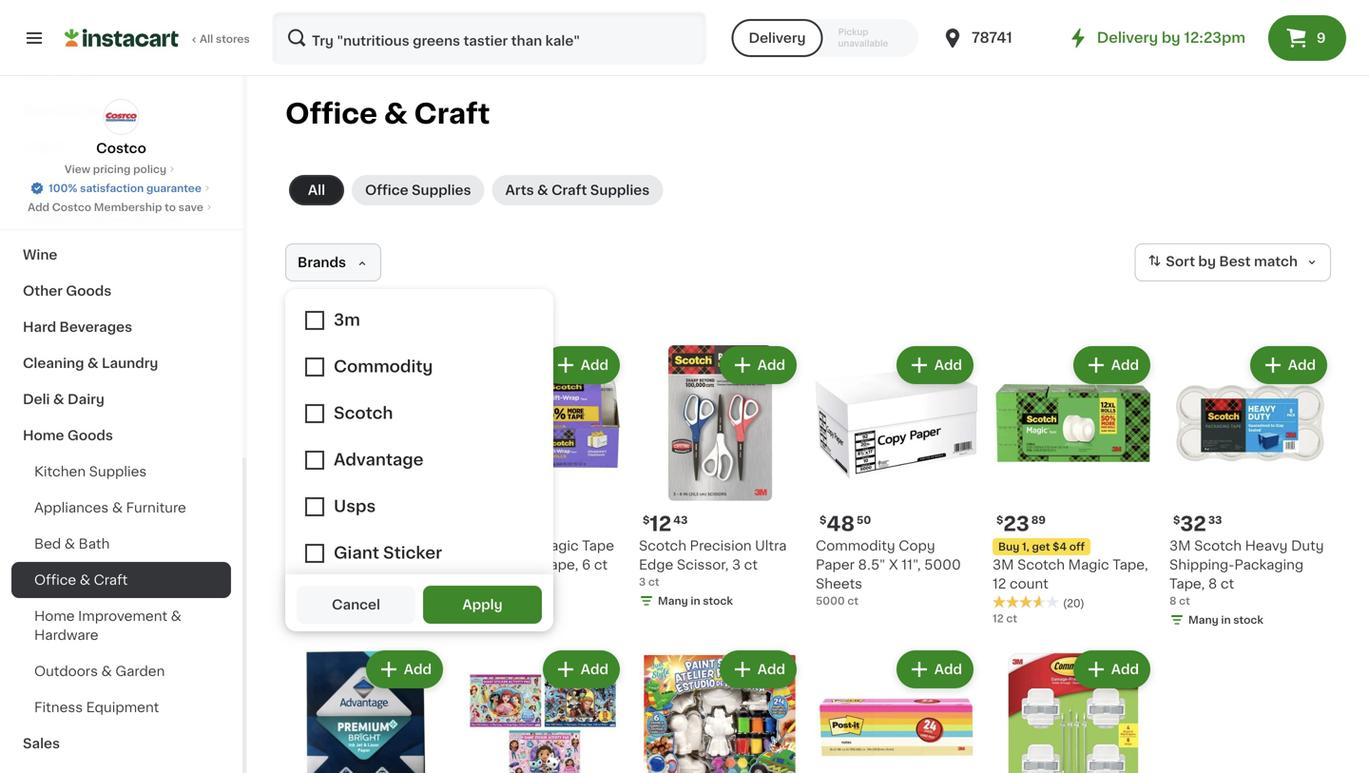 Task type: describe. For each thing, give the bounding box(es) containing it.
ct inside commodity copy paper 8.5" x 11", 5000 sheets 5000 ct
[[848, 596, 859, 606]]

sort by
[[1166, 255, 1216, 268]]

wrap
[[505, 558, 540, 571]]

paper inside commodity copy paper 8.5" x 11", 5000 sheets 5000 ct
[[816, 558, 855, 571]]

buy 1, get $4 off
[[998, 542, 1085, 552]]

personal
[[86, 212, 146, 225]]

goods for other goods
[[66, 284, 112, 298]]

goods for paper goods
[[66, 176, 112, 189]]

65 75
[[296, 514, 338, 534]]

view pricing policy link
[[65, 162, 178, 177]]

liquor link
[[11, 128, 231, 165]]

best for best match
[[1219, 255, 1251, 268]]

bed
[[34, 537, 61, 551]]

membership
[[94, 202, 162, 213]]

add inside 'link'
[[28, 202, 49, 213]]

$16.78 element
[[462, 512, 624, 536]]

office supplies
[[365, 184, 471, 197]]

50
[[857, 515, 871, 525]]

scotch precision ultra edge scissor, 3 ct 3 ct
[[639, 539, 787, 587]]

1 vertical spatial 8
[[1170, 596, 1177, 606]]

& up office supplies
[[384, 100, 408, 127]]

garden
[[115, 665, 165, 678]]

beer & cider link
[[11, 92, 231, 128]]

liquor
[[23, 140, 67, 153]]

sort
[[1166, 255, 1195, 268]]

forever
[[317, 558, 367, 571]]

1 vertical spatial 100
[[285, 596, 305, 606]]

costco logo image
[[103, 99, 139, 135]]

0 horizontal spatial paper
[[23, 176, 63, 189]]

all for all stores
[[200, 34, 213, 44]]

3m for 3m scotch magic tape & gift wrap tape, 6 ct 6 ct
[[462, 539, 484, 552]]

paper goods link
[[11, 165, 231, 201]]

costco link
[[96, 99, 146, 158]]

3m scotch magic tape, 12 count
[[993, 558, 1148, 591]]

0 vertical spatial 3
[[732, 558, 741, 571]]

& inside 3m scotch magic tape & gift wrap tape, 6 ct 6 ct
[[462, 558, 473, 571]]

arts
[[505, 184, 534, 197]]

care
[[149, 212, 182, 225]]

bed & bath
[[34, 537, 110, 551]]

appliances & furniture link
[[11, 490, 231, 526]]

office & craft link
[[11, 562, 231, 598]]

home for home goods
[[23, 429, 64, 442]]

8.5"
[[858, 558, 886, 571]]

fitness equipment link
[[11, 689, 231, 726]]

health
[[23, 212, 68, 225]]

in for 32
[[1221, 615, 1231, 625]]

many in stock for 12
[[658, 596, 733, 606]]

goods for home goods
[[67, 429, 113, 442]]

stamp,
[[370, 558, 417, 571]]

add costco membership to save
[[28, 202, 203, 213]]

89
[[1031, 515, 1046, 525]]

many for 75
[[304, 615, 334, 625]]

sheets
[[816, 577, 862, 591]]

kitchen supplies link
[[11, 454, 231, 490]]

48
[[827, 514, 855, 534]]

appliances & furniture
[[34, 501, 186, 514]]

in for 75
[[337, 615, 347, 625]]

12 inside 3m scotch magic tape, 12 count
[[993, 577, 1006, 591]]

x
[[889, 558, 898, 571]]

& inside home improvement & hardware
[[171, 610, 182, 623]]

fitness
[[34, 701, 83, 714]]

by for delivery
[[1162, 31, 1181, 45]]

stamps
[[387, 539, 438, 552]]

& left garden
[[101, 665, 112, 678]]

count
[[1010, 577, 1049, 591]]

by for sort
[[1199, 255, 1216, 268]]

flag
[[285, 558, 313, 571]]

2 vertical spatial 12
[[993, 613, 1004, 624]]

$4
[[1053, 542, 1067, 552]]

policy
[[133, 164, 167, 174]]

product group containing 12
[[639, 342, 801, 612]]

delivery button
[[732, 19, 823, 57]]

arts & craft supplies link
[[492, 175, 663, 205]]

deli
[[23, 393, 50, 406]]

other
[[23, 284, 63, 298]]

0 vertical spatial office & craft
[[285, 100, 490, 127]]

deli & dairy link
[[11, 381, 231, 417]]

scotch for 3m scotch magic tape, 12 count
[[1018, 558, 1065, 571]]

hard beverages
[[23, 320, 132, 334]]

match
[[1254, 255, 1298, 268]]

home improvement & hardware
[[34, 610, 182, 642]]

home goods
[[23, 429, 113, 442]]

edge
[[639, 558, 674, 571]]

paper goods
[[23, 176, 112, 189]]

& right bed
[[64, 537, 75, 551]]

furniture
[[126, 501, 186, 514]]

78741 button
[[941, 11, 1056, 65]]

1 horizontal spatial 5000
[[924, 558, 961, 571]]

instacart logo image
[[65, 27, 179, 49]]

gift
[[476, 558, 502, 571]]

many for 32
[[1189, 615, 1219, 625]]

0 vertical spatial 6
[[582, 558, 591, 571]]

equipment
[[86, 701, 159, 714]]

kitchen supplies
[[34, 465, 147, 478]]

health & personal care link
[[11, 201, 231, 237]]

& right beer at the left top
[[58, 104, 69, 117]]

9 button
[[1268, 15, 1346, 61]]

copy
[[899, 539, 935, 552]]

delivery by 12:23pm link
[[1067, 27, 1246, 49]]

cleaning & laundry
[[23, 357, 158, 370]]

1st
[[326, 539, 344, 552]]

other goods
[[23, 284, 112, 298]]

apply button
[[423, 586, 542, 624]]

home for home improvement & hardware
[[34, 610, 75, 623]]

deli & dairy
[[23, 393, 104, 406]]

& right the health
[[72, 212, 83, 225]]

product group containing 65
[[285, 342, 447, 631]]

$ 12 43
[[643, 514, 688, 534]]

9
[[1317, 31, 1326, 45]]

home improvement & hardware link
[[11, 598, 231, 653]]

laundry
[[102, 357, 158, 370]]

& inside "link"
[[537, 184, 548, 197]]

& down bath
[[80, 573, 90, 587]]

heavy
[[1245, 539, 1288, 552]]

tape
[[582, 539, 614, 552]]

home goods link
[[11, 417, 231, 454]]

cancel
[[332, 598, 380, 611]]

$ for 23
[[997, 515, 1004, 525]]

& up bed & bath link
[[112, 501, 123, 514]]



Task type: locate. For each thing, give the bounding box(es) containing it.
scotch up edge on the bottom
[[639, 539, 687, 552]]

many down cancel
[[304, 615, 334, 625]]

$ inside $ 12 43
[[643, 515, 650, 525]]

magic down off
[[1068, 558, 1109, 571]]

3m inside 3m scotch heavy duty shipping-packaging tape, 8 ct 8 ct
[[1170, 539, 1191, 552]]

1 horizontal spatial 8
[[1208, 577, 1217, 591]]

78741
[[972, 31, 1013, 45]]

★★★★★
[[993, 595, 1059, 609], [993, 595, 1059, 609]]

3m up the gift
[[462, 539, 484, 552]]

None search field
[[272, 11, 707, 65]]

scotch for 3m scotch magic tape & gift wrap tape, 6 ct 6 ct
[[487, 539, 534, 552]]

(20)
[[1063, 598, 1085, 609]]

2 horizontal spatial in
[[1221, 615, 1231, 625]]

goods up kitchen supplies
[[67, 429, 113, 442]]

$ for 48
[[820, 515, 827, 525]]

tape, inside 3m scotch magic tape & gift wrap tape, 6 ct 6 ct
[[543, 558, 578, 571]]

5000 down 'sheets'
[[816, 596, 845, 606]]

$ for 12
[[643, 515, 650, 525]]

scotch inside 3m scotch magic tape, 12 count
[[1018, 558, 1065, 571]]

0 horizontal spatial stock
[[349, 615, 379, 625]]

best inside field
[[1219, 255, 1251, 268]]

best seller
[[291, 494, 339, 503]]

usps 1st class stamps flag forever stamp, 100 ct 100 ct
[[285, 539, 445, 606]]

0 horizontal spatial best
[[291, 494, 312, 503]]

1 horizontal spatial supplies
[[412, 184, 471, 197]]

0 horizontal spatial 3m
[[462, 539, 484, 552]]

ct
[[594, 558, 608, 571], [744, 558, 758, 571], [472, 577, 483, 587], [648, 577, 659, 587], [285, 577, 299, 591], [1221, 577, 1234, 591], [307, 596, 318, 606], [848, 596, 859, 606], [1179, 596, 1190, 606], [1006, 613, 1017, 624]]

3 down precision
[[732, 558, 741, 571]]

23
[[1004, 514, 1030, 534]]

supplies for office supplies
[[412, 184, 471, 197]]

costco down 100%
[[52, 202, 91, 213]]

0 vertical spatial all
[[200, 34, 213, 44]]

100
[[421, 558, 445, 571], [285, 596, 305, 606]]

2 horizontal spatial many in stock
[[1189, 615, 1264, 625]]

stock down 3m scotch heavy duty shipping-packaging tape, 8 ct 8 ct
[[1234, 615, 1264, 625]]

ultra
[[755, 539, 787, 552]]

office down bed
[[34, 573, 76, 587]]

$ up buy at the bottom of page
[[997, 515, 1004, 525]]

0 horizontal spatial 6
[[462, 577, 469, 587]]

1 horizontal spatial many
[[658, 596, 688, 606]]

office right all link
[[365, 184, 408, 197]]

0 horizontal spatial 8
[[1170, 596, 1177, 606]]

home up hardware
[[34, 610, 75, 623]]

1 horizontal spatial many in stock
[[658, 596, 733, 606]]

electronics
[[23, 68, 101, 81]]

1 horizontal spatial 3
[[732, 558, 741, 571]]

3m
[[462, 539, 484, 552], [1170, 539, 1191, 552], [993, 558, 1014, 571]]

service type group
[[732, 19, 919, 57]]

12 left count
[[993, 577, 1006, 591]]

$ for 32
[[1173, 515, 1180, 525]]

0 horizontal spatial many
[[304, 615, 334, 625]]

electronics link
[[11, 56, 231, 92]]

get
[[1032, 542, 1050, 552]]

view pricing policy
[[65, 164, 167, 174]]

in for 12
[[691, 596, 700, 606]]

1 vertical spatial office & craft
[[34, 573, 128, 587]]

office supplies link
[[352, 175, 484, 205]]

tape, inside 3m scotch magic tape, 12 count
[[1113, 558, 1148, 571]]

tape, left shipping-
[[1113, 558, 1148, 571]]

add costco membership to save link
[[28, 200, 215, 215]]

2 horizontal spatial craft
[[552, 184, 587, 197]]

$ left the 43
[[643, 515, 650, 525]]

1 $ from the left
[[643, 515, 650, 525]]

3 down edge on the bottom
[[639, 577, 646, 587]]

1 horizontal spatial best
[[1219, 255, 1251, 268]]

1 vertical spatial paper
[[816, 558, 855, 571]]

0 vertical spatial 12
[[650, 514, 672, 534]]

0 vertical spatial craft
[[414, 100, 490, 127]]

3m scotch magic tape & gift wrap tape, 6 ct 6 ct
[[462, 539, 614, 587]]

craft up office supplies 'link'
[[414, 100, 490, 127]]

best left seller
[[291, 494, 312, 503]]

many in stock down cancel
[[304, 615, 379, 625]]

2 vertical spatial craft
[[94, 573, 128, 587]]

many in stock down scissor,
[[658, 596, 733, 606]]

supplies inside "link"
[[590, 184, 650, 197]]

many in stock down 3m scotch heavy duty shipping-packaging tape, 8 ct 8 ct
[[1189, 615, 1264, 625]]

1 vertical spatial magic
[[1068, 558, 1109, 571]]

& down beverages
[[87, 357, 98, 370]]

1 vertical spatial best
[[291, 494, 312, 503]]

outdoors & garden
[[34, 665, 165, 678]]

by inside field
[[1199, 255, 1216, 268]]

sales link
[[11, 726, 231, 762]]

1 horizontal spatial delivery
[[1097, 31, 1158, 45]]

product group containing 48
[[816, 342, 978, 609]]

0 vertical spatial office
[[285, 100, 377, 127]]

3 $ from the left
[[997, 515, 1004, 525]]

2 horizontal spatial stock
[[1234, 615, 1264, 625]]

0 horizontal spatial tape,
[[543, 558, 578, 571]]

5000
[[924, 558, 961, 571], [816, 596, 845, 606]]

scotch inside 3m scotch magic tape & gift wrap tape, 6 ct 6 ct
[[487, 539, 534, 552]]

fitness equipment
[[34, 701, 159, 714]]

1 vertical spatial office
[[365, 184, 408, 197]]

add button
[[368, 348, 441, 382], [545, 348, 618, 382], [722, 348, 795, 382], [898, 348, 972, 382], [1075, 348, 1149, 382], [1252, 348, 1326, 382], [368, 652, 441, 687], [545, 652, 618, 687], [722, 652, 795, 687], [898, 652, 972, 687], [1075, 652, 1149, 687]]

many in stock for 75
[[304, 615, 379, 625]]

brands button
[[285, 243, 381, 281]]

pricing
[[93, 164, 131, 174]]

6
[[582, 558, 591, 571], [462, 577, 469, 587]]

2 vertical spatial goods
[[67, 429, 113, 442]]

tape, inside 3m scotch heavy duty shipping-packaging tape, 8 ct 8 ct
[[1170, 577, 1205, 591]]

magic for tape,
[[1068, 558, 1109, 571]]

1 vertical spatial by
[[1199, 255, 1216, 268]]

all up brands
[[308, 184, 325, 197]]

0 horizontal spatial magic
[[538, 539, 579, 552]]

0 horizontal spatial 5000
[[816, 596, 845, 606]]

beer
[[23, 104, 55, 117]]

by right the sort
[[1199, 255, 1216, 268]]

$ inside $ 23 89
[[997, 515, 1004, 525]]

$ left 50
[[820, 515, 827, 525]]

craft inside "link"
[[552, 184, 587, 197]]

100 down the stamps
[[421, 558, 445, 571]]

& right deli
[[53, 393, 64, 406]]

1 horizontal spatial tape,
[[1113, 558, 1148, 571]]

& right 'arts'
[[537, 184, 548, 197]]

6 down tape
[[582, 558, 591, 571]]

goods up beverages
[[66, 284, 112, 298]]

class
[[347, 539, 384, 552]]

commodity copy paper 8.5" x 11", 5000 sheets 5000 ct
[[816, 539, 961, 606]]

2 $ from the left
[[820, 515, 827, 525]]

hard beverages link
[[11, 309, 231, 345]]

&
[[384, 100, 408, 127], [58, 104, 69, 117], [537, 184, 548, 197], [72, 212, 83, 225], [87, 357, 98, 370], [53, 393, 64, 406], [112, 501, 123, 514], [64, 537, 75, 551], [462, 558, 473, 571], [80, 573, 90, 587], [171, 610, 182, 623], [101, 665, 112, 678]]

home down deli
[[23, 429, 64, 442]]

1 horizontal spatial 100
[[421, 558, 445, 571]]

all stores
[[200, 34, 250, 44]]

office up all link
[[285, 100, 377, 127]]

scotch up shipping-
[[1194, 539, 1242, 552]]

1 vertical spatial 3
[[639, 577, 646, 587]]

3m for 3m scotch heavy duty shipping-packaging tape, 8 ct 8 ct
[[1170, 539, 1191, 552]]

hardware
[[34, 629, 98, 642]]

0 horizontal spatial many in stock
[[304, 615, 379, 625]]

1 horizontal spatial in
[[691, 596, 700, 606]]

beer & cider
[[23, 104, 110, 117]]

in down cancel
[[337, 615, 347, 625]]

12
[[650, 514, 672, 534], [993, 577, 1006, 591], [993, 613, 1004, 624]]

1 vertical spatial all
[[308, 184, 325, 197]]

many for 12
[[658, 596, 688, 606]]

delivery for delivery
[[749, 31, 806, 45]]

home inside home improvement & hardware
[[34, 610, 75, 623]]

100% satisfaction guarantee
[[49, 183, 201, 194]]

all stores link
[[65, 11, 251, 65]]

12 left the 43
[[650, 514, 672, 534]]

0 horizontal spatial 3
[[639, 577, 646, 587]]

many down edge on the bottom
[[658, 596, 688, 606]]

off
[[1070, 542, 1085, 552]]

1 horizontal spatial by
[[1199, 255, 1216, 268]]

1 vertical spatial goods
[[66, 284, 112, 298]]

best for best seller
[[291, 494, 312, 503]]

0 vertical spatial goods
[[66, 176, 112, 189]]

1 vertical spatial 6
[[462, 577, 469, 587]]

goods inside home goods link
[[67, 429, 113, 442]]

tape, down shipping-
[[1170, 577, 1205, 591]]

12 down buy at the bottom of page
[[993, 613, 1004, 624]]

Best match Sort by field
[[1135, 243, 1331, 281]]

Search field
[[274, 13, 705, 63]]

supplies for kitchen supplies
[[89, 465, 147, 478]]

0 horizontal spatial all
[[200, 34, 213, 44]]

paper
[[23, 176, 63, 189], [816, 558, 855, 571]]

supplies
[[412, 184, 471, 197], [590, 184, 650, 197], [89, 465, 147, 478]]

1 horizontal spatial 3m
[[993, 558, 1014, 571]]

product group containing 23
[[993, 342, 1154, 626]]

100 down flag
[[285, 596, 305, 606]]

0 horizontal spatial by
[[1162, 31, 1181, 45]]

33
[[1208, 515, 1222, 525]]

home inside home goods link
[[23, 429, 64, 442]]

in down scissor,
[[691, 596, 700, 606]]

2 horizontal spatial supplies
[[590, 184, 650, 197]]

delivery inside button
[[749, 31, 806, 45]]

0 vertical spatial 8
[[1208, 577, 1217, 591]]

0 vertical spatial best
[[1219, 255, 1251, 268]]

paper up 'sheets'
[[816, 558, 855, 571]]

delivery for delivery by 12:23pm
[[1097, 31, 1158, 45]]

office inside 'office & craft' link
[[34, 573, 76, 587]]

many down shipping-
[[1189, 615, 1219, 625]]

1 vertical spatial 12
[[993, 577, 1006, 591]]

0 horizontal spatial office & craft
[[34, 573, 128, 587]]

health & personal care
[[23, 212, 182, 225]]

0 horizontal spatial 100
[[285, 596, 305, 606]]

scotch for 3m scotch heavy duty shipping-packaging tape, 8 ct 8 ct
[[1194, 539, 1242, 552]]

1 horizontal spatial paper
[[816, 558, 855, 571]]

scissor,
[[677, 558, 729, 571]]

delivery
[[1097, 31, 1158, 45], [749, 31, 806, 45]]

$ inside $ 48 50
[[820, 515, 827, 525]]

& left the gift
[[462, 558, 473, 571]]

scotch inside 3m scotch heavy duty shipping-packaging tape, 8 ct 8 ct
[[1194, 539, 1242, 552]]

stock down scotch precision ultra edge scissor, 3 ct 3 ct at bottom
[[703, 596, 733, 606]]

product group containing 32
[[1170, 342, 1331, 631]]

goods inside paper goods link
[[66, 176, 112, 189]]

wine link
[[11, 237, 231, 273]]

4 $ from the left
[[1173, 515, 1180, 525]]

0 vertical spatial home
[[23, 429, 64, 442]]

$ inside $ 32 33
[[1173, 515, 1180, 525]]

goods inside other goods link
[[66, 284, 112, 298]]

buy
[[998, 542, 1020, 552]]

commodity
[[816, 539, 895, 552]]

craft right 'arts'
[[552, 184, 587, 197]]

1 horizontal spatial 6
[[582, 558, 591, 571]]

3
[[732, 558, 741, 571], [639, 577, 646, 587]]

scotch down get
[[1018, 558, 1065, 571]]

dairy
[[67, 393, 104, 406]]

3m inside 3m scotch magic tape, 12 count
[[993, 558, 1014, 571]]

goods
[[66, 176, 112, 189], [66, 284, 112, 298], [67, 429, 113, 442]]

magic inside 3m scotch magic tape & gift wrap tape, 6 ct 6 ct
[[538, 539, 579, 552]]

guarantee
[[146, 183, 201, 194]]

tape, right wrap
[[543, 558, 578, 571]]

magic for tape
[[538, 539, 579, 552]]

supplies inside 'link'
[[412, 184, 471, 197]]

$ left 33
[[1173, 515, 1180, 525]]

appliances
[[34, 501, 109, 514]]

shipping-
[[1170, 558, 1235, 571]]

0 vertical spatial paper
[[23, 176, 63, 189]]

$ 23 89
[[997, 514, 1046, 534]]

best
[[1219, 255, 1251, 268], [291, 494, 312, 503]]

add
[[28, 202, 49, 213], [404, 358, 432, 372], [581, 358, 609, 372], [758, 358, 785, 372], [935, 358, 962, 372], [1111, 358, 1139, 372], [1288, 358, 1316, 372], [404, 663, 432, 676], [581, 663, 609, 676], [758, 663, 785, 676], [935, 663, 962, 676], [1111, 663, 1139, 676]]

best left match
[[1219, 255, 1251, 268]]

0 horizontal spatial costco
[[52, 202, 91, 213]]

wine
[[23, 248, 57, 261]]

3m down buy at the bottom of page
[[993, 558, 1014, 571]]

2 horizontal spatial tape,
[[1170, 577, 1205, 591]]

1 horizontal spatial all
[[308, 184, 325, 197]]

stock down cancel
[[349, 615, 379, 625]]

0 vertical spatial costco
[[96, 142, 146, 155]]

0 horizontal spatial craft
[[94, 573, 128, 587]]

1 vertical spatial home
[[34, 610, 75, 623]]

0 vertical spatial 100
[[421, 558, 445, 571]]

all for all
[[308, 184, 325, 197]]

outdoors
[[34, 665, 98, 678]]

stock for 12
[[703, 596, 733, 606]]

6 up apply
[[462, 577, 469, 587]]

1 horizontal spatial office & craft
[[285, 100, 490, 127]]

many in stock
[[658, 596, 733, 606], [304, 615, 379, 625], [1189, 615, 1264, 625]]

2 horizontal spatial many
[[1189, 615, 1219, 625]]

0 vertical spatial magic
[[538, 539, 579, 552]]

0 vertical spatial by
[[1162, 31, 1181, 45]]

goods down the "view"
[[66, 176, 112, 189]]

cleaning
[[23, 357, 84, 370]]

100%
[[49, 183, 77, 194]]

3m inside 3m scotch magic tape & gift wrap tape, 6 ct 6 ct
[[462, 539, 484, 552]]

magic
[[538, 539, 579, 552], [1068, 558, 1109, 571]]

0 horizontal spatial delivery
[[749, 31, 806, 45]]

magic down $16.78 element
[[538, 539, 579, 552]]

office & craft up office supplies
[[285, 100, 490, 127]]

costco up view pricing policy link
[[96, 142, 146, 155]]

save
[[178, 202, 203, 213]]

brands
[[298, 256, 346, 269]]

to
[[165, 202, 176, 213]]

1 vertical spatial craft
[[552, 184, 587, 197]]

all inside "link"
[[200, 34, 213, 44]]

75
[[325, 515, 338, 525]]

1 vertical spatial 5000
[[816, 596, 845, 606]]

by left 12:23pm
[[1162, 31, 1181, 45]]

& right "improvement"
[[171, 610, 182, 623]]

office inside office supplies 'link'
[[365, 184, 408, 197]]

cancel button
[[297, 586, 416, 624]]

3m for 3m scotch magic tape, 12 count
[[993, 558, 1014, 571]]

cider
[[73, 104, 110, 117]]

apply
[[463, 598, 503, 611]]

stores
[[216, 34, 250, 44]]

in down 3m scotch heavy duty shipping-packaging tape, 8 ct 8 ct
[[1221, 615, 1231, 625]]

0 vertical spatial 5000
[[924, 558, 961, 571]]

precision
[[690, 539, 752, 552]]

0 horizontal spatial in
[[337, 615, 347, 625]]

5000 right 11",
[[924, 558, 961, 571]]

best match
[[1219, 255, 1298, 268]]

0 horizontal spatial supplies
[[89, 465, 147, 478]]

all left stores
[[200, 34, 213, 44]]

costco inside 'link'
[[52, 202, 91, 213]]

2 horizontal spatial 3m
[[1170, 539, 1191, 552]]

many in stock for 32
[[1189, 615, 1264, 625]]

1 horizontal spatial craft
[[414, 100, 490, 127]]

2 vertical spatial office
[[34, 573, 76, 587]]

hard
[[23, 320, 56, 334]]

paper down liquor
[[23, 176, 63, 189]]

magic inside 3m scotch magic tape, 12 count
[[1068, 558, 1109, 571]]

stock for 32
[[1234, 615, 1264, 625]]

scotch up wrap
[[487, 539, 534, 552]]

scotch inside scotch precision ultra edge scissor, 3 ct 3 ct
[[639, 539, 687, 552]]

best inside product group
[[291, 494, 312, 503]]

1 horizontal spatial stock
[[703, 596, 733, 606]]

1 horizontal spatial magic
[[1068, 558, 1109, 571]]

1 horizontal spatial costco
[[96, 142, 146, 155]]

3m down 32
[[1170, 539, 1191, 552]]

outdoors & garden link
[[11, 653, 231, 689]]

product group
[[285, 342, 447, 631], [462, 342, 624, 590], [639, 342, 801, 612], [816, 342, 978, 609], [993, 342, 1154, 626], [1170, 342, 1331, 631], [285, 647, 447, 773], [462, 647, 624, 773], [639, 647, 801, 773], [816, 647, 978, 773], [993, 647, 1154, 773]]

stock for 75
[[349, 615, 379, 625]]

office & craft down bed & bath
[[34, 573, 128, 587]]

craft down bed & bath link
[[94, 573, 128, 587]]

3m scotch heavy duty shipping-packaging tape, 8 ct 8 ct
[[1170, 539, 1324, 606]]

1 vertical spatial costco
[[52, 202, 91, 213]]



Task type: vqa. For each thing, say whether or not it's contained in the screenshot.
33
yes



